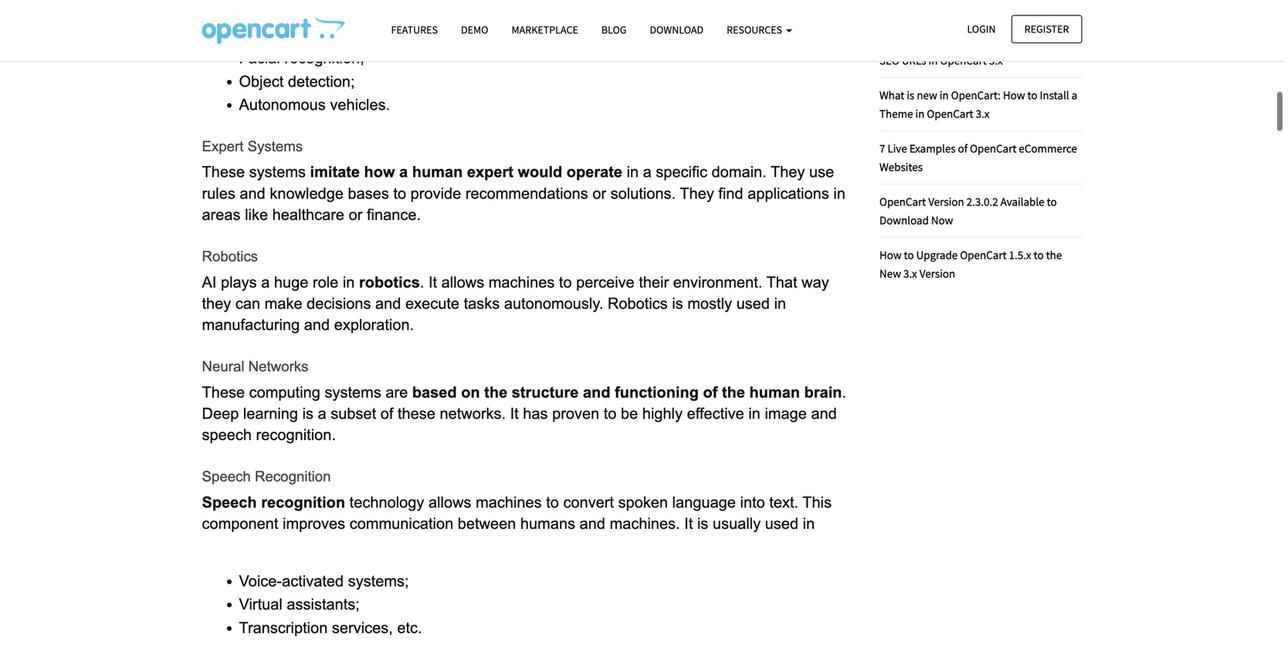 Task type: vqa. For each thing, say whether or not it's contained in the screenshot.
solutions.
yes



Task type: describe. For each thing, give the bounding box(es) containing it.
make
[[265, 295, 302, 312]]

expert
[[467, 164, 514, 181]]

autonomous
[[239, 96, 326, 113]]

of inside the '7 live examples of opencart ecommerce websites'
[[958, 141, 968, 155]]

to inside . it allows machines to perceive their environment. that way they can make decisions and execute tasks autonomously. robotics is mostly used in manufacturing and exploration.
[[559, 274, 572, 291]]

how to upgrade opencart 1.5.x to the new 3.x version
[[880, 247, 1062, 281]]

a inside . deep learning is a subset of these networks. it has proven to be highly effective in image and speech recognition.
[[318, 405, 326, 422]]

image
[[765, 405, 807, 422]]

and inside technology allows machines to convert spoken language into text. this component improves communication between humans and machines. it is usually used in
[[580, 515, 606, 532]]

in inside . deep learning is a subset of these networks. it has proven to be highly effective in image and speech recognition.
[[749, 405, 761, 422]]

1 horizontal spatial they
[[771, 164, 805, 181]]

and down robotics at the left
[[375, 295, 401, 312]]

deep
[[202, 405, 239, 422]]

upgrade
[[916, 247, 958, 262]]

1 horizontal spatial systems
[[325, 384, 381, 401]]

1 vertical spatial of
[[703, 384, 718, 401]]

environment.
[[673, 274, 763, 291]]

machines inside . it allows machines to perceive their environment. that way they can make decisions and execute tasks autonomously. robotics is mostly used in manufacturing and exploration.
[[489, 274, 555, 291]]

exploration.
[[334, 316, 414, 333]]

component
[[202, 515, 278, 532]]

. for based on the structure and functioning of the human brain
[[842, 384, 847, 401]]

decisions
[[307, 295, 371, 312]]

in inside . it allows machines to perceive their environment. that way they can make decisions and execute tasks autonomously. robotics is mostly used in manufacturing and exploration.
[[774, 295, 786, 312]]

new for theme
[[917, 87, 937, 102]]

what is new in opencart: how to install a theme in opencart 3.x
[[880, 87, 1078, 121]]

7 live examples of opencart ecommerce websites link
[[880, 141, 1077, 174]]

spoken
[[618, 494, 668, 511]]

what is new in opencart: how to setup seo urls in opencart 3.x link
[[880, 34, 1069, 67]]

the for on
[[484, 384, 508, 401]]

0 horizontal spatial systems
[[249, 164, 306, 181]]

0 horizontal spatial human
[[412, 164, 463, 181]]

is inside what is new in opencart: how to install a theme in opencart 3.x
[[907, 87, 915, 102]]

plays
[[221, 274, 257, 291]]

are
[[386, 384, 408, 401]]

areas
[[202, 206, 241, 223]]

speech recognition
[[202, 494, 345, 511]]

3.x inside "how to upgrade opencart 1.5.x to the new 3.x version"
[[904, 266, 917, 281]]

it inside technology allows machines to convert spoken language into text. this component improves communication between humans and machines. it is usually used in
[[685, 515, 693, 532]]

it inside . it allows machines to perceive their environment. that way they can make decisions and execute tasks autonomously. robotics is mostly used in manufacturing and exploration.
[[429, 274, 437, 291]]

blog
[[602, 23, 627, 37]]

perceive
[[576, 274, 635, 291]]

provide
[[411, 185, 461, 202]]

expert
[[202, 138, 244, 154]]

1 horizontal spatial the
[[722, 384, 745, 401]]

allows inside . it allows machines to perceive their environment. that way they can make decisions and execute tasks autonomously. robotics is mostly used in manufacturing and exploration.
[[442, 274, 484, 291]]

opencart inside what is new in opencart: how to setup seo urls in opencart 3.x
[[940, 53, 987, 67]]

communication
[[350, 515, 454, 532]]

usually
[[713, 515, 761, 532]]

in down what is new in opencart: how to setup seo urls in opencart 3.x
[[940, 87, 949, 102]]

features
[[391, 23, 438, 37]]

proven
[[552, 405, 600, 422]]

version inside opencart version 2.3.0.2 available to download now
[[929, 194, 964, 209]]

live
[[888, 141, 907, 155]]

7 live examples of opencart ecommerce websites
[[880, 141, 1077, 174]]

in right role
[[343, 274, 355, 291]]

highly
[[642, 405, 683, 422]]

be
[[621, 405, 638, 422]]

neural
[[202, 358, 244, 374]]

1 vertical spatial they
[[680, 185, 714, 202]]

computing
[[249, 384, 320, 401]]

. for robotics
[[420, 274, 424, 291]]

a inside in a specific domain. they use rules and knowledge bases to provide recommendations or solutions. they find applications in areas like healthcare or finance.
[[643, 164, 652, 181]]

learning
[[243, 405, 298, 422]]

to inside what is new in opencart: how to setup seo urls in opencart 3.x
[[1028, 34, 1038, 49]]

knowledge
[[270, 185, 344, 202]]

activated
[[282, 573, 344, 590]]

in a specific domain. they use rules and knowledge bases to provide recommendations or solutions. they find applications in areas like healthcare or finance.
[[202, 164, 850, 223]]

operate
[[567, 164, 623, 181]]

specific
[[656, 164, 708, 181]]

1.5.x
[[1009, 247, 1032, 262]]

and inside in a specific domain. they use rules and knowledge bases to provide recommendations or solutions. they find applications in areas like healthcare or finance.
[[240, 185, 266, 202]]

recognition.
[[256, 426, 336, 443]]

register
[[1025, 22, 1069, 36]]

what is new in opencart: how to install a theme in opencart 3.x link
[[880, 87, 1078, 121]]

neural networks
[[202, 358, 309, 374]]

these systems imitate how a human expert would operate
[[202, 164, 623, 181]]

brain
[[804, 384, 842, 401]]

to right 1.5.x
[[1034, 247, 1044, 262]]

recognition
[[261, 494, 345, 511]]

systems
[[248, 138, 303, 154]]

ai plays a huge role in robotics
[[202, 274, 420, 291]]

in right "theme"
[[916, 106, 925, 121]]

now
[[931, 213, 953, 227]]

tasks
[[464, 295, 500, 312]]

would
[[518, 164, 562, 181]]

functioning
[[615, 384, 699, 401]]

in left login link
[[940, 34, 949, 49]]

recommendations
[[466, 185, 588, 202]]

huge
[[274, 274, 308, 291]]

text.
[[769, 494, 799, 511]]

expert systems
[[202, 138, 303, 154]]

blog link
[[590, 16, 638, 43]]

effective
[[687, 405, 744, 422]]

applications
[[748, 185, 829, 202]]

what is new in opencart: how to setup seo urls in opencart 3.x
[[880, 34, 1069, 67]]

this
[[803, 494, 832, 511]]

can
[[235, 295, 260, 312]]

is inside technology allows machines to convert spoken language into text. this component improves communication between humans and machines. it is usually used in
[[697, 515, 709, 532]]

a left huge at the left of page
[[261, 274, 270, 291]]

1 vertical spatial human
[[750, 384, 800, 401]]

0 horizontal spatial or
[[349, 206, 363, 223]]

services,
[[332, 619, 393, 636]]

how for install
[[1003, 87, 1025, 102]]

vehicles.
[[330, 96, 390, 113]]

resources
[[727, 23, 785, 37]]

login
[[967, 22, 996, 36]]

in down use
[[834, 185, 846, 202]]

version inside "how to upgrade opencart 1.5.x to the new 3.x version"
[[920, 266, 956, 281]]

ai
[[202, 274, 217, 291]]

it inside . deep learning is a subset of these networks. it has proven to be highly effective in image and speech recognition.
[[510, 405, 519, 422]]

their
[[639, 274, 669, 291]]

ecommerce
[[1019, 141, 1077, 155]]

7
[[880, 141, 885, 155]]

domain.
[[712, 164, 767, 181]]

. deep learning is a subset of these networks. it has proven to be highly effective in image and speech recognition.
[[202, 384, 851, 443]]

facial
[[239, 50, 280, 67]]



Task type: locate. For each thing, give the bounding box(es) containing it.
download inside opencart version 2.3.0.2 available to download now
[[880, 213, 929, 227]]

these for these systems imitate how a human expert would operate
[[202, 164, 245, 181]]

a inside what is new in opencart: how to install a theme in opencart 3.x
[[1072, 87, 1078, 102]]

in
[[940, 34, 949, 49], [929, 53, 938, 67], [940, 87, 949, 102], [916, 106, 925, 121], [627, 164, 639, 181], [834, 185, 846, 202], [343, 274, 355, 291], [774, 295, 786, 312], [749, 405, 761, 422], [803, 515, 815, 532]]

the
[[1046, 247, 1062, 262], [484, 384, 508, 401], [722, 384, 745, 401]]

bases
[[348, 185, 389, 202]]

is up urls
[[907, 34, 915, 49]]

0 vertical spatial they
[[771, 164, 805, 181]]

2 vertical spatial it
[[685, 515, 693, 532]]

opencart:
[[951, 34, 1001, 49], [951, 87, 1001, 102]]

1 vertical spatial used
[[765, 515, 799, 532]]

demo link
[[450, 16, 500, 43]]

assistants;
[[287, 596, 360, 613]]

improves
[[283, 515, 345, 532]]

machines up autonomously.
[[489, 274, 555, 291]]

technology allows machines to convert spoken language into text. this component improves communication between humans and machines. it is usually used in
[[202, 494, 836, 532]]

on
[[461, 384, 480, 401]]

robotics inside . it allows machines to perceive their environment. that way they can make decisions and execute tasks autonomously. robotics is mostly used in manufacturing and exploration.
[[608, 295, 668, 312]]

3.x for install
[[976, 106, 990, 121]]

they
[[202, 295, 231, 312]]

how left install
[[1003, 87, 1025, 102]]

0 vertical spatial human
[[412, 164, 463, 181]]

it down language
[[685, 515, 693, 532]]

0 vertical spatial what
[[880, 34, 905, 49]]

speech down speech
[[202, 468, 251, 485]]

1 these from the top
[[202, 164, 245, 181]]

opencart down websites
[[880, 194, 926, 209]]

1 vertical spatial speech
[[202, 494, 257, 511]]

to right the available
[[1047, 194, 1057, 209]]

3.x up the '7 live examples of opencart ecommerce websites'
[[976, 106, 990, 121]]

detection;
[[288, 73, 355, 90]]

version up 'now'
[[929, 194, 964, 209]]

urls
[[902, 53, 927, 67]]

seo
[[880, 53, 900, 67]]

to left be in the left of the page
[[604, 405, 617, 422]]

websites
[[880, 159, 923, 174]]

of inside . deep learning is a subset of these networks. it has proven to be highly effective in image and speech recognition.
[[381, 405, 393, 422]]

opencart: inside what is new in opencart: how to setup seo urls in opencart 3.x
[[951, 34, 1001, 49]]

used down text.
[[765, 515, 799, 532]]

that
[[767, 274, 798, 291]]

3.x for setup
[[989, 53, 1003, 67]]

1 new from the top
[[917, 34, 937, 49]]

allows inside technology allows machines to convert spoken language into text. this component improves communication between humans and machines. it is usually used in
[[429, 494, 472, 511]]

speech
[[202, 426, 252, 443]]

0 vertical spatial download
[[650, 23, 704, 37]]

. inside . it allows machines to perceive their environment. that way they can make decisions and execute tasks autonomously. robotics is mostly used in manufacturing and exploration.
[[420, 274, 424, 291]]

role
[[313, 274, 339, 291]]

what inside what is new in opencart: how to setup seo urls in opencart 3.x
[[880, 34, 905, 49]]

1 speech from the top
[[202, 468, 251, 485]]

to inside opencart version 2.3.0.2 available to download now
[[1047, 194, 1057, 209]]

opencart down what is new in opencart: how to install a theme in opencart 3.x
[[970, 141, 1017, 155]]

they up applications
[[771, 164, 805, 181]]

opencart inside "how to upgrade opencart 1.5.x to the new 3.x version"
[[960, 247, 1007, 262]]

0 horizontal spatial they
[[680, 185, 714, 202]]

1 vertical spatial systems
[[325, 384, 381, 401]]

register link
[[1012, 15, 1082, 43]]

it left has
[[510, 405, 519, 422]]

2 new from the top
[[917, 87, 937, 102]]

0 vertical spatial robotics
[[202, 248, 258, 264]]

has
[[523, 405, 548, 422]]

what for what is new in opencart: how to setup seo urls in opencart 3.x
[[880, 34, 905, 49]]

how inside what is new in opencart: how to setup seo urls in opencart 3.x
[[1003, 34, 1025, 49]]

systems down systems
[[249, 164, 306, 181]]

of down are
[[381, 405, 393, 422]]

opencart inside opencart version 2.3.0.2 available to download now
[[880, 194, 926, 209]]

1 horizontal spatial or
[[593, 185, 606, 202]]

a up solutions.
[[643, 164, 652, 181]]

to left upgrade
[[904, 247, 914, 262]]

1 vertical spatial version
[[920, 266, 956, 281]]

2 opencart: from the top
[[951, 87, 1001, 102]]

robotics down their
[[608, 295, 668, 312]]

is up recognition.
[[302, 405, 314, 422]]

1 vertical spatial or
[[349, 206, 363, 223]]

opencart left 1.5.x
[[960, 247, 1007, 262]]

execute
[[405, 295, 460, 312]]

human up image
[[750, 384, 800, 401]]

1 horizontal spatial of
[[703, 384, 718, 401]]

new down urls
[[917, 87, 937, 102]]

how inside "how to upgrade opencart 1.5.x to the new 3.x version"
[[880, 247, 902, 262]]

how for setup
[[1003, 34, 1025, 49]]

opencart: up what is new in opencart: how to install a theme in opencart 3.x link
[[951, 34, 1001, 49]]

solutions.
[[611, 185, 676, 202]]

to left setup
[[1028, 34, 1038, 49]]

3.x down login link
[[989, 53, 1003, 67]]

version down upgrade
[[920, 266, 956, 281]]

2 horizontal spatial it
[[685, 515, 693, 532]]

machines.
[[610, 515, 680, 532]]

recognition;
[[285, 50, 364, 67]]

1 vertical spatial 3.x
[[976, 106, 990, 121]]

the right 1.5.x
[[1046, 247, 1062, 262]]

0 vertical spatial opencart:
[[951, 34, 1001, 49]]

1 vertical spatial machines
[[476, 494, 542, 511]]

a right how
[[399, 164, 408, 181]]

manufacturing
[[202, 316, 300, 333]]

or
[[593, 185, 606, 202], [349, 206, 363, 223]]

1 horizontal spatial human
[[750, 384, 800, 401]]

opencart down login link
[[940, 53, 987, 67]]

0 vertical spatial these
[[202, 164, 245, 181]]

like
[[245, 206, 268, 223]]

is inside what is new in opencart: how to setup seo urls in opencart 3.x
[[907, 34, 915, 49]]

1 vertical spatial .
[[842, 384, 847, 401]]

the inside "how to upgrade opencart 1.5.x to the new 3.x version"
[[1046, 247, 1062, 262]]

human
[[412, 164, 463, 181], [750, 384, 800, 401]]

marketplace
[[512, 23, 578, 37]]

or down operate
[[593, 185, 606, 202]]

opencart: for theme
[[951, 87, 1001, 102]]

download right blog
[[650, 23, 704, 37]]

these up deep
[[202, 384, 245, 401]]

machines
[[489, 274, 555, 291], [476, 494, 542, 511]]

0 vertical spatial allows
[[442, 274, 484, 291]]

and
[[240, 185, 266, 202], [375, 295, 401, 312], [304, 316, 330, 333], [583, 384, 611, 401], [811, 405, 837, 422], [580, 515, 606, 532]]

it
[[429, 274, 437, 291], [510, 405, 519, 422], [685, 515, 693, 532]]

new for urls
[[917, 34, 937, 49]]

the up effective
[[722, 384, 745, 401]]

machines inside technology allows machines to convert spoken language into text. this component improves communication between humans and machines. it is usually used in
[[476, 494, 542, 511]]

a
[[1072, 87, 1078, 102], [399, 164, 408, 181], [643, 164, 652, 181], [261, 274, 270, 291], [318, 405, 326, 422]]

to inside . deep learning is a subset of these networks. it has proven to be highly effective in image and speech recognition.
[[604, 405, 617, 422]]

speech for speech recognition
[[202, 468, 251, 485]]

and inside . deep learning is a subset of these networks. it has proven to be highly effective in image and speech recognition.
[[811, 405, 837, 422]]

1 vertical spatial allows
[[429, 494, 472, 511]]

systems up subset
[[325, 384, 381, 401]]

setup
[[1040, 34, 1069, 49]]

is up "theme"
[[907, 87, 915, 102]]

to up autonomously.
[[559, 274, 572, 291]]

they down specific
[[680, 185, 714, 202]]

2 vertical spatial how
[[880, 247, 902, 262]]

1 horizontal spatial .
[[842, 384, 847, 401]]

language
[[672, 494, 736, 511]]

1 horizontal spatial robotics
[[608, 295, 668, 312]]

1 vertical spatial how
[[1003, 87, 1025, 102]]

1 vertical spatial what
[[880, 87, 905, 102]]

.
[[420, 274, 424, 291], [842, 384, 847, 401]]

the right on
[[484, 384, 508, 401]]

networks
[[248, 358, 309, 374]]

into
[[740, 494, 765, 511]]

it up execute
[[429, 274, 437, 291]]

0 vertical spatial version
[[929, 194, 964, 209]]

in up solutions.
[[627, 164, 639, 181]]

in down that
[[774, 295, 786, 312]]

they
[[771, 164, 805, 181], [680, 185, 714, 202]]

these
[[398, 405, 436, 422]]

these for these computing systems are based on the structure and functioning of the human brain
[[202, 384, 245, 401]]

opencart version 2.3.0.2 available to download now
[[880, 194, 1057, 227]]

to up "finance."
[[393, 185, 406, 202]]

allows up between
[[429, 494, 472, 511]]

the for to
[[1046, 247, 1062, 262]]

0 vertical spatial used
[[737, 295, 770, 312]]

humans
[[521, 515, 575, 532]]

to inside what is new in opencart: how to install a theme in opencart 3.x
[[1028, 87, 1038, 102]]

marketplace link
[[500, 16, 590, 43]]

1 horizontal spatial download
[[880, 213, 929, 227]]

how right login at the right
[[1003, 34, 1025, 49]]

what for what is new in opencart: how to install a theme in opencart 3.x
[[880, 87, 905, 102]]

is down language
[[697, 515, 709, 532]]

0 horizontal spatial download
[[650, 23, 704, 37]]

1 horizontal spatial it
[[510, 405, 519, 422]]

is inside . it allows machines to perceive their environment. that way they can make decisions and execute tasks autonomously. robotics is mostly used in manufacturing and exploration.
[[672, 295, 683, 312]]

and up 'like' in the top of the page
[[240, 185, 266, 202]]

robotics
[[359, 274, 420, 291]]

how
[[364, 164, 395, 181]]

facial recognition; object detection; autonomous vehicles.
[[239, 50, 390, 113]]

1 opencart: from the top
[[951, 34, 1001, 49]]

used inside . it allows machines to perceive their environment. that way they can make decisions and execute tasks autonomously. robotics is mostly used in manufacturing and exploration.
[[737, 295, 770, 312]]

version
[[929, 194, 964, 209], [920, 266, 956, 281]]

3.x right new
[[904, 266, 917, 281]]

what inside what is new in opencart: how to install a theme in opencart 3.x
[[880, 87, 905, 102]]

0 vertical spatial new
[[917, 34, 937, 49]]

0 horizontal spatial .
[[420, 274, 424, 291]]

2 horizontal spatial the
[[1046, 247, 1062, 262]]

speech recognition
[[202, 468, 331, 485]]

in right urls
[[929, 53, 938, 67]]

in down this
[[803, 515, 815, 532]]

to inside technology allows machines to convert spoken language into text. this component improves communication between humans and machines. it is usually used in
[[546, 494, 559, 511]]

0 horizontal spatial the
[[484, 384, 508, 401]]

these computing systems are based on the structure and functioning of the human brain
[[202, 384, 842, 401]]

structure
[[512, 384, 579, 401]]

opencart inside the '7 live examples of opencart ecommerce websites'
[[970, 141, 1017, 155]]

3.x inside what is new in opencart: how to setup seo urls in opencart 3.x
[[989, 53, 1003, 67]]

1 what from the top
[[880, 34, 905, 49]]

2 vertical spatial of
[[381, 405, 393, 422]]

to up 'humans'
[[546, 494, 559, 511]]

opencart: for urls
[[951, 34, 1001, 49]]

between
[[458, 515, 516, 532]]

recognition
[[255, 468, 331, 485]]

how up new
[[880, 247, 902, 262]]

these up the rules on the top
[[202, 164, 245, 181]]

how to upgrade opencart 1.5.x to the new 3.x version link
[[880, 247, 1062, 281]]

to left install
[[1028, 87, 1038, 102]]

1 vertical spatial it
[[510, 405, 519, 422]]

3.x inside what is new in opencart: how to install a theme in opencart 3.x
[[976, 106, 990, 121]]

in left image
[[749, 405, 761, 422]]

2 horizontal spatial of
[[958, 141, 968, 155]]

1 vertical spatial new
[[917, 87, 937, 102]]

these
[[202, 164, 245, 181], [202, 384, 245, 401]]

new inside what is new in opencart: how to setup seo urls in opencart 3.x
[[917, 34, 937, 49]]

0 horizontal spatial of
[[381, 405, 393, 422]]

machines up between
[[476, 494, 542, 511]]

used down that
[[737, 295, 770, 312]]

0 vertical spatial how
[[1003, 34, 1025, 49]]

is left mostly
[[672, 295, 683, 312]]

rules
[[202, 185, 235, 202]]

and down "brain"
[[811, 405, 837, 422]]

technology
[[350, 494, 424, 511]]

0 vertical spatial .
[[420, 274, 424, 291]]

way
[[802, 274, 829, 291]]

0 vertical spatial systems
[[249, 164, 306, 181]]

0 vertical spatial of
[[958, 141, 968, 155]]

0 vertical spatial or
[[593, 185, 606, 202]]

1 vertical spatial opencart:
[[951, 87, 1001, 102]]

and down convert
[[580, 515, 606, 532]]

used inside technology allows machines to convert spoken language into text. this component improves communication between humans and machines. it is usually used in
[[765, 515, 799, 532]]

2 vertical spatial 3.x
[[904, 266, 917, 281]]

a right install
[[1072, 87, 1078, 102]]

0 vertical spatial machines
[[489, 274, 555, 291]]

integrating artificial intelligence in e-commerce operations image
[[202, 16, 345, 44]]

speech for speech recognition
[[202, 494, 257, 511]]

or down bases
[[349, 206, 363, 223]]

of up effective
[[703, 384, 718, 401]]

is
[[907, 34, 915, 49], [907, 87, 915, 102], [672, 295, 683, 312], [302, 405, 314, 422], [697, 515, 709, 532]]

download link
[[638, 16, 715, 43]]

1 vertical spatial download
[[880, 213, 929, 227]]

finance.
[[367, 206, 421, 223]]

subset
[[331, 405, 376, 422]]

0 vertical spatial speech
[[202, 468, 251, 485]]

is inside . deep learning is a subset of these networks. it has proven to be highly effective in image and speech recognition.
[[302, 405, 314, 422]]

how inside what is new in opencart: how to install a theme in opencart 3.x
[[1003, 87, 1025, 102]]

what up "theme"
[[880, 87, 905, 102]]

autonomously.
[[504, 295, 604, 312]]

opencart: down what is new in opencart: how to setup seo urls in opencart 3.x
[[951, 87, 1001, 102]]

opencart inside what is new in opencart: how to install a theme in opencart 3.x
[[927, 106, 974, 121]]

and down the decisions
[[304, 316, 330, 333]]

2 speech from the top
[[202, 494, 257, 511]]

download left 'now'
[[880, 213, 929, 227]]

to inside in a specific domain. they use rules and knowledge bases to provide recommendations or solutions. they find applications in areas like healthcare or finance.
[[393, 185, 406, 202]]

opencart
[[940, 53, 987, 67], [927, 106, 974, 121], [970, 141, 1017, 155], [880, 194, 926, 209], [960, 247, 1007, 262]]

etc.
[[397, 619, 422, 636]]

1 vertical spatial robotics
[[608, 295, 668, 312]]

opencart: inside what is new in opencart: how to install a theme in opencart 3.x
[[951, 87, 1001, 102]]

0 horizontal spatial it
[[429, 274, 437, 291]]

0 vertical spatial it
[[429, 274, 437, 291]]

available
[[1001, 194, 1045, 209]]

in inside technology allows machines to convert spoken language into text. this component improves communication between humans and machines. it is usually used in
[[803, 515, 815, 532]]

imitate
[[310, 164, 360, 181]]

. inside . deep learning is a subset of these networks. it has proven to be highly effective in image and speech recognition.
[[842, 384, 847, 401]]

opencart up examples
[[927, 106, 974, 121]]

2 these from the top
[[202, 384, 245, 401]]

0 horizontal spatial robotics
[[202, 248, 258, 264]]

robotics up 'plays'
[[202, 248, 258, 264]]

new inside what is new in opencart: how to install a theme in opencart 3.x
[[917, 87, 937, 102]]

download
[[650, 23, 704, 37], [880, 213, 929, 227]]

of right examples
[[958, 141, 968, 155]]

0 vertical spatial 3.x
[[989, 53, 1003, 67]]

features link
[[380, 16, 450, 43]]

human up provide
[[412, 164, 463, 181]]

a left subset
[[318, 405, 326, 422]]

speech up component
[[202, 494, 257, 511]]

allows up tasks
[[442, 274, 484, 291]]

what up "seo"
[[880, 34, 905, 49]]

2 what from the top
[[880, 87, 905, 102]]

new up urls
[[917, 34, 937, 49]]

1 vertical spatial these
[[202, 384, 245, 401]]

to
[[1028, 34, 1038, 49], [1028, 87, 1038, 102], [393, 185, 406, 202], [1047, 194, 1057, 209], [904, 247, 914, 262], [1034, 247, 1044, 262], [559, 274, 572, 291], [604, 405, 617, 422], [546, 494, 559, 511]]

and up proven
[[583, 384, 611, 401]]



